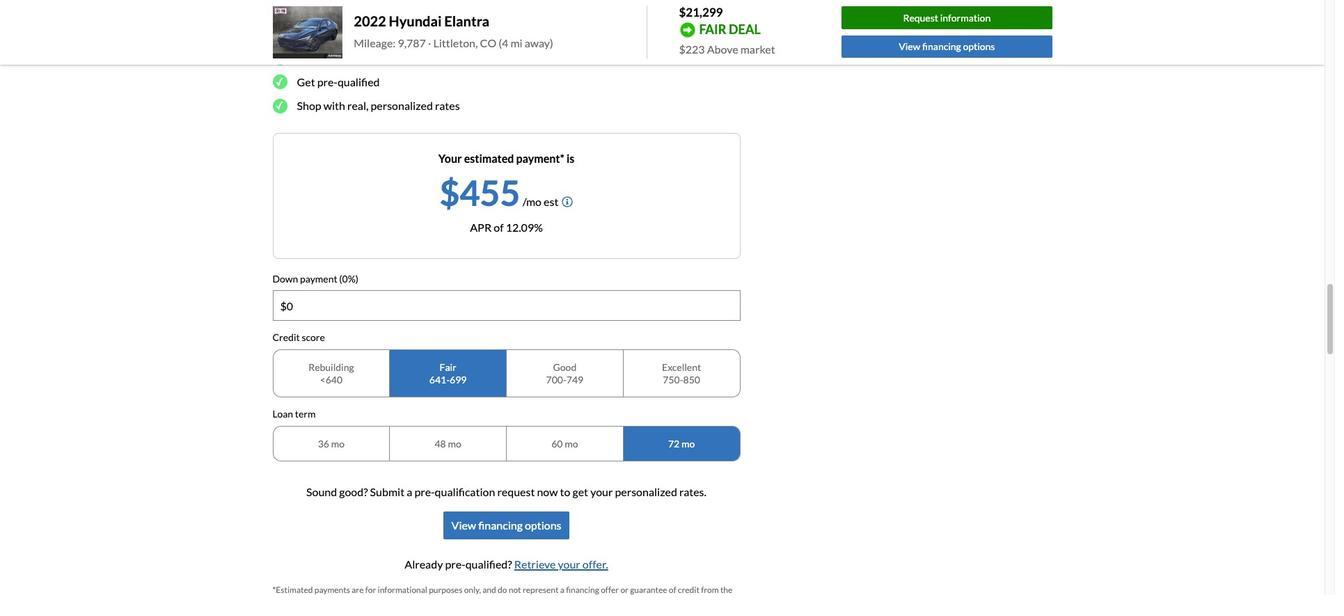 Task type: describe. For each thing, give the bounding box(es) containing it.
0 vertical spatial view financing options
[[899, 41, 996, 53]]

est
[[544, 195, 559, 208]]

request information
[[904, 12, 991, 23]]

with
[[324, 99, 345, 112]]

get pre-qualified
[[297, 75, 380, 88]]

is
[[567, 152, 575, 165]]

away)
[[525, 36, 554, 50]]

$223
[[679, 42, 705, 55]]

in
[[329, 14, 342, 33]]

hyundai
[[389, 13, 442, 29]]

0 vertical spatial personalized
[[371, 99, 433, 112]]

mileage:
[[354, 36, 396, 50]]

1 horizontal spatial view
[[899, 41, 921, 53]]

fair 641-699
[[430, 362, 467, 386]]

term
[[295, 408, 316, 420]]

retrieve your offer. link
[[514, 558, 609, 571]]

estimate your payment
[[297, 51, 410, 64]]

your estimated payment* is
[[439, 152, 575, 165]]

72
[[669, 438, 680, 450]]

pre- for already
[[445, 558, 466, 571]]

excellent 750-850
[[662, 362, 702, 386]]

estimate
[[297, 51, 340, 64]]

already pre-qualified? retrieve your offer.
[[405, 558, 609, 571]]

qualified
[[338, 75, 380, 88]]

sound
[[306, 486, 337, 499]]

$223 above market
[[679, 42, 776, 55]]

749
[[567, 374, 584, 386]]

48
[[435, 438, 446, 450]]

info circle image
[[562, 196, 573, 207]]

12.09%
[[506, 220, 543, 234]]

Down payment (0%) text field
[[273, 291, 740, 321]]

36
[[318, 438, 329, 450]]

1 vertical spatial view financing options
[[452, 519, 562, 532]]

2 horizontal spatial your
[[591, 486, 613, 499]]

$455
[[440, 172, 521, 214]]

$21,299
[[679, 5, 723, 20]]

0 vertical spatial financing
[[923, 41, 962, 53]]

loan term
[[273, 408, 316, 420]]

60
[[552, 438, 563, 450]]

request
[[904, 12, 939, 23]]

pre- for get
[[317, 75, 338, 88]]

2022
[[354, 13, 386, 29]]

(0%)
[[339, 273, 359, 285]]

rates
[[435, 99, 460, 112]]

down payment (0%)
[[273, 273, 359, 285]]

credit
[[273, 332, 300, 344]]

offer.
[[583, 558, 609, 571]]

of
[[494, 220, 504, 234]]

<640
[[320, 374, 343, 386]]

estimated
[[464, 152, 514, 165]]

finance in advance
[[273, 14, 402, 33]]

shop with real, personalized rates
[[297, 99, 460, 112]]

699
[[450, 374, 467, 386]]

1 vertical spatial financing
[[479, 519, 523, 532]]

get
[[297, 75, 315, 88]]

good 700-749
[[546, 362, 584, 386]]

0 horizontal spatial options
[[525, 519, 562, 532]]

down
[[273, 273, 298, 285]]

retrieve
[[514, 558, 556, 571]]

elantra
[[445, 13, 490, 29]]

1 horizontal spatial payment
[[367, 51, 410, 64]]

mo for 60 mo
[[565, 438, 578, 450]]

rebuilding <640
[[309, 362, 354, 386]]

already
[[405, 558, 443, 571]]

payment*
[[516, 152, 565, 165]]

2022 hyundai elantra mileage: 9,787 · littleton, co (4 mi away)
[[354, 13, 554, 50]]

request information button
[[842, 6, 1053, 29]]

1 horizontal spatial pre-
[[415, 486, 435, 499]]

submit
[[370, 486, 405, 499]]

72 mo
[[669, 438, 695, 450]]

mo for 36 mo
[[331, 438, 345, 450]]

641-
[[430, 374, 450, 386]]

(4
[[499, 36, 509, 50]]

$455 /mo est
[[440, 172, 559, 214]]

to
[[560, 486, 571, 499]]

excellent
[[662, 362, 702, 373]]

apr of 12.09%
[[470, 220, 543, 234]]



Task type: vqa. For each thing, say whether or not it's contained in the screenshot.
View
yes



Task type: locate. For each thing, give the bounding box(es) containing it.
2 mo from the left
[[448, 438, 462, 450]]

qualification
[[435, 486, 495, 499]]

48 mo
[[435, 438, 462, 450]]

0 vertical spatial pre-
[[317, 75, 338, 88]]

700-
[[546, 374, 567, 386]]

1 horizontal spatial view financing options button
[[842, 35, 1053, 58]]

·
[[428, 36, 431, 50]]

view financing options button down sound good? submit a pre-qualification request now to get your personalized rates.
[[443, 512, 570, 540]]

credit score
[[273, 332, 325, 344]]

60 mo
[[552, 438, 578, 450]]

view financing options down sound good? submit a pre-qualification request now to get your personalized rates.
[[452, 519, 562, 532]]

pre- right the get
[[317, 75, 338, 88]]

fair
[[440, 362, 457, 373]]

qualified?
[[466, 558, 512, 571]]

information
[[941, 12, 991, 23]]

advance
[[345, 14, 402, 33]]

rates.
[[680, 486, 707, 499]]

co
[[480, 36, 497, 50]]

view financing options button down request information button
[[842, 35, 1053, 58]]

now
[[537, 486, 558, 499]]

1 vertical spatial pre-
[[415, 486, 435, 499]]

1 vertical spatial your
[[591, 486, 613, 499]]

0 vertical spatial view financing options button
[[842, 35, 1053, 58]]

1 horizontal spatial options
[[964, 41, 996, 53]]

9,787
[[398, 36, 426, 50]]

3 mo from the left
[[565, 438, 578, 450]]

2 vertical spatial pre-
[[445, 558, 466, 571]]

mo for 48 mo
[[448, 438, 462, 450]]

personalized left the rates.
[[615, 486, 678, 499]]

1 horizontal spatial your
[[558, 558, 581, 571]]

good?
[[339, 486, 368, 499]]

view financing options
[[899, 41, 996, 53], [452, 519, 562, 532]]

1 vertical spatial options
[[525, 519, 562, 532]]

payment down mileage:
[[367, 51, 410, 64]]

0 vertical spatial your
[[342, 51, 365, 64]]

mo right 60
[[565, 438, 578, 450]]

mo
[[331, 438, 345, 450], [448, 438, 462, 450], [565, 438, 578, 450], [682, 438, 695, 450]]

0 vertical spatial options
[[964, 41, 996, 53]]

view down request
[[899, 41, 921, 53]]

fair deal
[[700, 21, 761, 37]]

0 horizontal spatial view financing options button
[[443, 512, 570, 540]]

2 vertical spatial your
[[558, 558, 581, 571]]

options down now
[[525, 519, 562, 532]]

2022 hyundai elantra image
[[273, 6, 343, 59]]

mi
[[511, 36, 523, 50]]

1 vertical spatial payment
[[300, 273, 338, 285]]

1 horizontal spatial personalized
[[615, 486, 678, 499]]

options down the information
[[964, 41, 996, 53]]

mo right '72'
[[682, 438, 695, 450]]

mo for 72 mo
[[682, 438, 695, 450]]

0 vertical spatial payment
[[367, 51, 410, 64]]

apr
[[470, 220, 492, 234]]

mo right 48
[[448, 438, 462, 450]]

1 vertical spatial view
[[452, 519, 476, 532]]

loan
[[273, 408, 293, 420]]

personalized right real,
[[371, 99, 433, 112]]

pre- right a
[[415, 486, 435, 499]]

sound good? submit a pre-qualification request now to get your personalized rates.
[[306, 486, 707, 499]]

request
[[498, 486, 535, 499]]

0 horizontal spatial view financing options
[[452, 519, 562, 532]]

financing down sound good? submit a pre-qualification request now to get your personalized rates.
[[479, 519, 523, 532]]

0 horizontal spatial pre-
[[317, 75, 338, 88]]

deal
[[729, 21, 761, 37]]

36 mo
[[318, 438, 345, 450]]

1 horizontal spatial financing
[[923, 41, 962, 53]]

pre-
[[317, 75, 338, 88], [415, 486, 435, 499], [445, 558, 466, 571]]

0 horizontal spatial personalized
[[371, 99, 433, 112]]

your left the "offer."
[[558, 558, 581, 571]]

0 horizontal spatial view
[[452, 519, 476, 532]]

fair
[[700, 21, 727, 37]]

real,
[[348, 99, 369, 112]]

your
[[342, 51, 365, 64], [591, 486, 613, 499], [558, 558, 581, 571]]

750-
[[663, 374, 684, 386]]

/mo
[[523, 195, 542, 208]]

personalized
[[371, 99, 433, 112], [615, 486, 678, 499]]

mo right 36
[[331, 438, 345, 450]]

1 mo from the left
[[331, 438, 345, 450]]

0 horizontal spatial your
[[342, 51, 365, 64]]

get
[[573, 486, 589, 499]]

a
[[407, 486, 413, 499]]

above
[[707, 42, 739, 55]]

pre- right the already
[[445, 558, 466, 571]]

0 vertical spatial view
[[899, 41, 921, 53]]

0 horizontal spatial payment
[[300, 273, 338, 285]]

financing
[[923, 41, 962, 53], [479, 519, 523, 532]]

score
[[302, 332, 325, 344]]

850
[[684, 374, 701, 386]]

payment
[[367, 51, 410, 64], [300, 273, 338, 285]]

view financing options button
[[842, 35, 1053, 58], [443, 512, 570, 540]]

financing down request information button
[[923, 41, 962, 53]]

0 horizontal spatial financing
[[479, 519, 523, 532]]

your up 'qualified'
[[342, 51, 365, 64]]

shop
[[297, 99, 322, 112]]

1 horizontal spatial view financing options
[[899, 41, 996, 53]]

finance
[[273, 14, 326, 33]]

your right 'get'
[[591, 486, 613, 499]]

your
[[439, 152, 462, 165]]

4 mo from the left
[[682, 438, 695, 450]]

view down the qualification
[[452, 519, 476, 532]]

littleton,
[[434, 36, 478, 50]]

1 vertical spatial view financing options button
[[443, 512, 570, 540]]

view financing options down request information button
[[899, 41, 996, 53]]

good
[[553, 362, 577, 373]]

market
[[741, 42, 776, 55]]

1 vertical spatial personalized
[[615, 486, 678, 499]]

payment left (0%)
[[300, 273, 338, 285]]

rebuilding
[[309, 362, 354, 373]]

2 horizontal spatial pre-
[[445, 558, 466, 571]]



